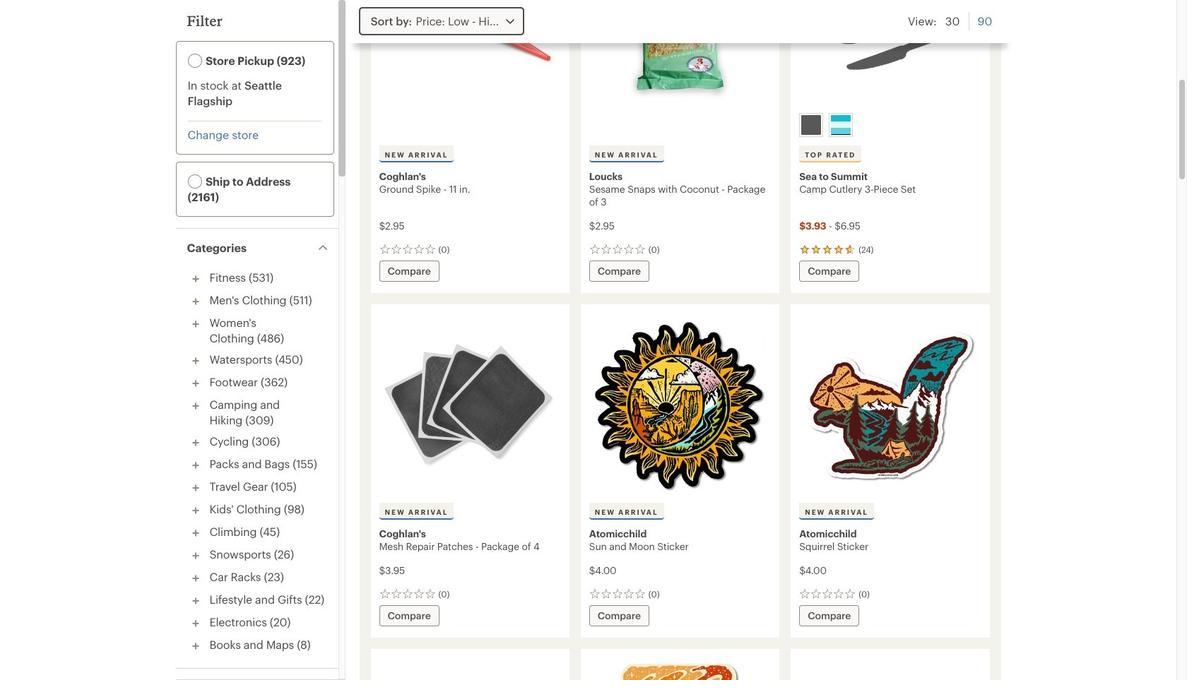 Task type: vqa. For each thing, say whether or not it's contained in the screenshot.
the Sea to Summit Camp Cutlery 3-Piece Set 0 IMAGE
yes



Task type: locate. For each thing, give the bounding box(es) containing it.
toggle travel-gear sub-items image
[[187, 480, 204, 497]]

add filter: ship to address (2161) image
[[188, 175, 202, 189]]

toggle cycling sub-items image
[[187, 435, 204, 452]]

toggle electronics sub-items image
[[187, 615, 204, 632]]

atomicchild squirrel sticker 0 image
[[799, 313, 981, 500]]

atomicchild lantern scene sticker 0 image
[[589, 658, 771, 680]]

toggle climbing sub-items image
[[187, 525, 204, 542]]

charcoal grey image
[[801, 115, 821, 135]]

group
[[796, 110, 983, 140]]

atomicchild sun and moon sticker 0 image
[[589, 313, 771, 500]]

loucks sesame snaps with coconut - package of 3 0 image
[[589, 0, 771, 107]]

toggle snowsports sub-items image
[[187, 548, 204, 565]]

coghlan's ground spike - 11 in. 0 image
[[379, 0, 561, 107]]

coghlan's mesh repair patches - package of 4 0 image
[[379, 313, 561, 500]]



Task type: describe. For each thing, give the bounding box(es) containing it.
pacific blue image
[[831, 115, 851, 135]]

toggle car-racks sub-items image
[[187, 570, 204, 587]]

sea to summit camp cutlery 3-piece set 0 image
[[799, 0, 981, 107]]

toggle packs-and-bags sub-items image
[[187, 457, 204, 474]]

toggle books-and-maps sub-items image
[[187, 638, 204, 655]]

toggle lifestyle-and-gifts sub-items image
[[187, 593, 204, 610]]

toggle kids%27-clothing sub-items image
[[187, 502, 204, 519]]



